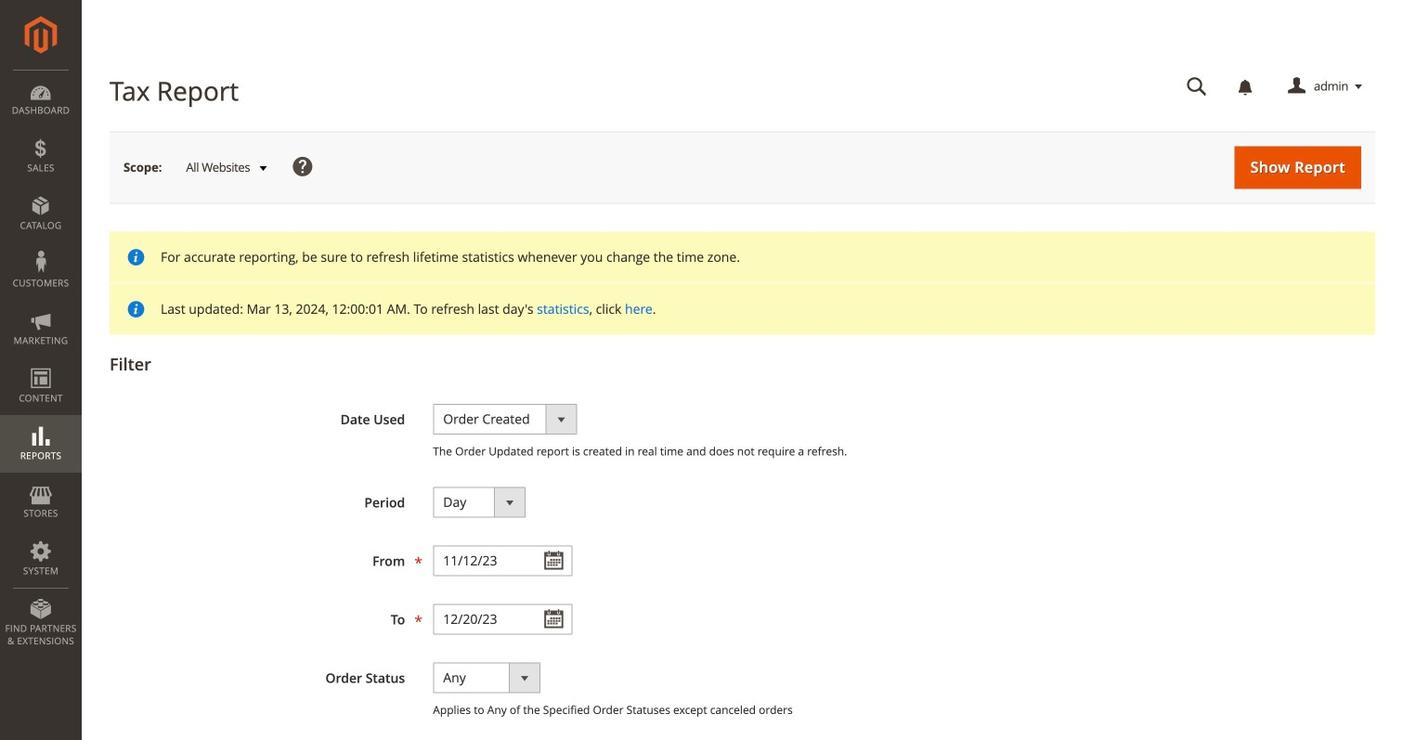 Task type: vqa. For each thing, say whether or not it's contained in the screenshot.
menu bar at left
yes



Task type: describe. For each thing, give the bounding box(es) containing it.
magento admin panel image
[[25, 16, 57, 54]]



Task type: locate. For each thing, give the bounding box(es) containing it.
menu bar
[[0, 70, 82, 657]]

None text field
[[1174, 71, 1221, 103], [433, 545, 572, 576], [433, 604, 572, 635], [1174, 71, 1221, 103], [433, 545, 572, 576], [433, 604, 572, 635]]



